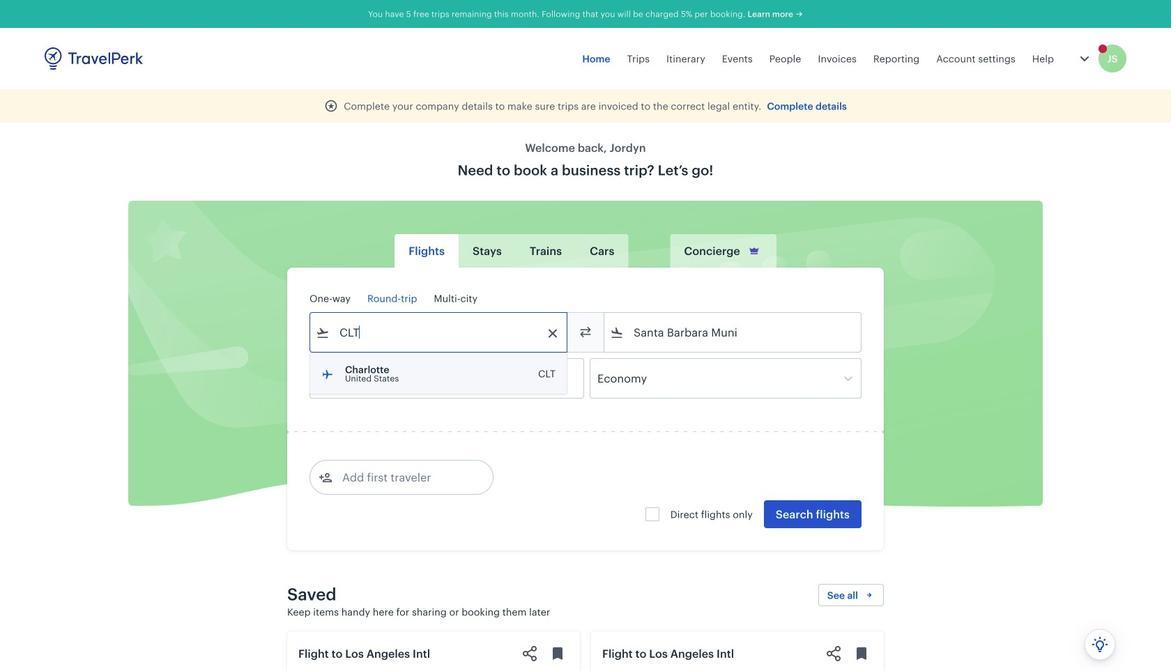 Task type: describe. For each thing, give the bounding box(es) containing it.
Return text field
[[413, 359, 485, 398]]

To search field
[[624, 322, 843, 344]]

Depart text field
[[330, 359, 402, 398]]



Task type: locate. For each thing, give the bounding box(es) containing it.
From search field
[[330, 322, 549, 344]]

Add first traveler search field
[[333, 467, 478, 489]]



